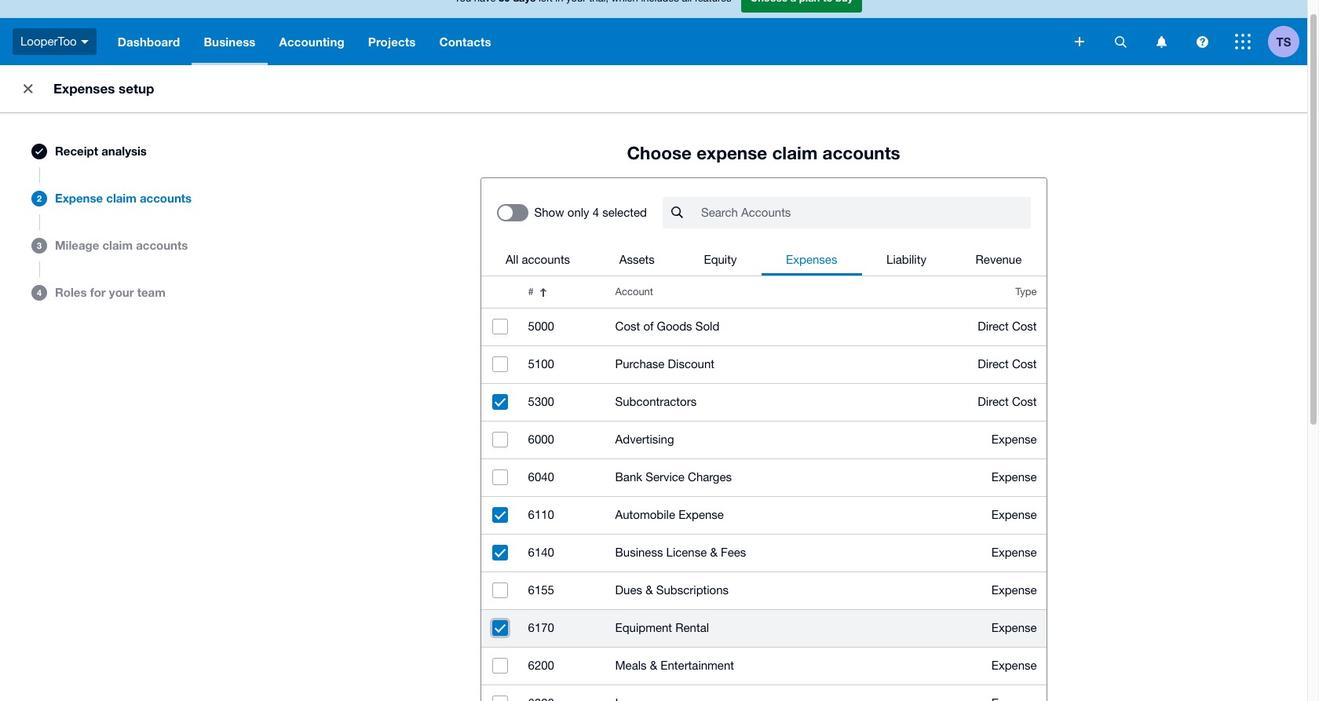 Task type: vqa. For each thing, say whether or not it's contained in the screenshot.


Task type: locate. For each thing, give the bounding box(es) containing it.
bank service charges
[[615, 470, 732, 484]]

1 vertical spatial 4
[[37, 287, 42, 297]]

1 vertical spatial claim
[[106, 191, 136, 205]]

setup
[[119, 80, 154, 97]]

subcontractors
[[615, 395, 697, 408]]

direct cost
[[978, 320, 1037, 333], [978, 357, 1037, 371], [978, 395, 1037, 408]]

2 vertical spatial claim
[[102, 238, 133, 252]]

type
[[1016, 286, 1037, 298]]

dashboard link
[[106, 18, 192, 65]]

2 direct cost from the top
[[978, 357, 1037, 371]]

team
[[137, 285, 166, 299]]

expenses left 'setup'
[[53, 80, 115, 97]]

2 vertical spatial &
[[650, 659, 657, 672]]

expenses setup
[[53, 80, 154, 97]]

revenue
[[976, 253, 1022, 266]]

2 direct from the top
[[978, 357, 1009, 371]]

0 vertical spatial expenses
[[53, 80, 115, 97]]

for
[[90, 285, 106, 299]]

0 vertical spatial claim
[[772, 142, 818, 163]]

4
[[593, 206, 599, 219], [37, 287, 42, 297]]

business
[[204, 35, 256, 49], [615, 546, 663, 559]]

assets button
[[595, 244, 679, 276]]

6110
[[528, 508, 554, 521]]

expense claim accounts
[[55, 191, 192, 205]]

show
[[534, 206, 564, 219]]

service
[[646, 470, 685, 484]]

expense
[[55, 191, 103, 205], [992, 433, 1037, 446], [992, 470, 1037, 484], [678, 508, 724, 521], [992, 508, 1037, 521], [992, 546, 1037, 559], [992, 583, 1037, 597], [992, 621, 1037, 634], [992, 659, 1037, 672]]

expenses up account button
[[786, 253, 837, 266]]

1 vertical spatial &
[[646, 583, 653, 597]]

contacts
[[439, 35, 491, 49]]

direct for of
[[978, 320, 1009, 333]]

direct for discount
[[978, 357, 1009, 371]]

accounts down analysis in the top of the page
[[140, 191, 192, 205]]

choose expense claim accounts tab list
[[16, 128, 1292, 701]]

claim
[[772, 142, 818, 163], [106, 191, 136, 205], [102, 238, 133, 252]]

receipt analysis button
[[16, 128, 212, 175]]

claim right expense
[[772, 142, 818, 163]]

accounts up team
[[136, 238, 188, 252]]

business license & fees
[[615, 546, 746, 559]]

claim for mileage claim accounts
[[102, 238, 133, 252]]

claim down receipt analysis button
[[106, 191, 136, 205]]

1 vertical spatial expenses
[[786, 253, 837, 266]]

1 vertical spatial direct
[[978, 357, 1009, 371]]

close image
[[13, 73, 44, 104]]

direct
[[978, 320, 1009, 333], [978, 357, 1009, 371], [978, 395, 1009, 408]]

# button
[[519, 276, 606, 308]]

expenses for expenses setup
[[53, 80, 115, 97]]

2
[[37, 193, 42, 203]]

ts button
[[1268, 18, 1307, 65]]

6140
[[528, 546, 554, 559]]

account button
[[606, 276, 895, 308]]

2 vertical spatial direct cost
[[978, 395, 1037, 408]]

1 direct from the top
[[978, 320, 1009, 333]]

& left fees
[[710, 546, 718, 559]]

cost
[[615, 320, 640, 333], [1012, 320, 1037, 333], [1012, 357, 1037, 371], [1012, 395, 1037, 408]]

claim right mileage
[[102, 238, 133, 252]]

& for entertainment
[[650, 659, 657, 672]]

expenses inside expenses 'button'
[[786, 253, 837, 266]]

equity
[[704, 253, 737, 266]]

svg image
[[1235, 34, 1251, 49], [1115, 36, 1126, 48], [1156, 36, 1166, 48], [1196, 36, 1208, 48], [1075, 37, 1084, 46], [81, 40, 88, 44]]

3 direct from the top
[[978, 395, 1009, 408]]

4 left roles
[[37, 287, 42, 297]]

0 vertical spatial business
[[204, 35, 256, 49]]

6155
[[528, 583, 554, 597]]

&
[[710, 546, 718, 559], [646, 583, 653, 597], [650, 659, 657, 672]]

banner
[[0, 0, 1307, 65]]

& right meals
[[650, 659, 657, 672]]

& right the dues
[[646, 583, 653, 597]]

subscriptions
[[656, 583, 729, 597]]

business inside choose expense claim accounts tab list
[[615, 546, 663, 559]]

1 horizontal spatial business
[[615, 546, 663, 559]]

advertising
[[615, 433, 674, 446]]

4 right only
[[593, 206, 599, 219]]

0 vertical spatial &
[[710, 546, 718, 559]]

5000
[[528, 320, 554, 333]]

1 vertical spatial business
[[615, 546, 663, 559]]

your
[[109, 285, 134, 299]]

business for business
[[204, 35, 256, 49]]

accounts right the 'all'
[[522, 253, 570, 266]]

2 vertical spatial direct
[[978, 395, 1009, 408]]

1 vertical spatial direct cost
[[978, 357, 1037, 371]]

ts
[[1276, 34, 1291, 48]]

business for business license & fees
[[615, 546, 663, 559]]

0 vertical spatial direct cost
[[978, 320, 1037, 333]]

sold
[[695, 320, 719, 333]]

meals & entertainment
[[615, 659, 734, 672]]

expenses button
[[761, 244, 862, 276]]

expenses
[[53, 80, 115, 97], [786, 253, 837, 266]]

claim for expense claim accounts
[[106, 191, 136, 205]]

complete image
[[35, 148, 43, 155]]

revenue button
[[951, 244, 1046, 276]]

1 direct cost from the top
[[978, 320, 1037, 333]]

0 vertical spatial direct
[[978, 320, 1009, 333]]

business inside business "dropdown button"
[[204, 35, 256, 49]]

contacts button
[[427, 18, 503, 65]]

expense for bank service charges
[[992, 470, 1037, 484]]

direct cost for of
[[978, 320, 1037, 333]]

expense for equipment rental
[[992, 621, 1037, 634]]

cost of goods sold
[[615, 320, 719, 333]]

automobile
[[615, 508, 675, 521]]

1 horizontal spatial expenses
[[786, 253, 837, 266]]

0 vertical spatial 4
[[593, 206, 599, 219]]

analysis
[[101, 144, 147, 158]]

only
[[568, 206, 589, 219]]

accounts
[[822, 142, 900, 163], [140, 191, 192, 205], [136, 238, 188, 252], [522, 253, 570, 266]]

5300
[[528, 395, 554, 408]]

0 horizontal spatial business
[[204, 35, 256, 49]]

0 horizontal spatial expenses
[[53, 80, 115, 97]]



Task type: describe. For each thing, give the bounding box(es) containing it.
6040
[[528, 470, 554, 484]]

expense for meals & entertainment
[[992, 659, 1037, 672]]

1 horizontal spatial 4
[[593, 206, 599, 219]]

fees
[[721, 546, 746, 559]]

dues
[[615, 583, 642, 597]]

projects
[[368, 35, 416, 49]]

purchase discount
[[615, 357, 714, 371]]

svg image inside loopertoo popup button
[[81, 40, 88, 44]]

purchase
[[615, 357, 665, 371]]

#
[[528, 286, 534, 298]]

meals
[[615, 659, 647, 672]]

expense for automobile expense
[[992, 508, 1037, 521]]

charges
[[688, 470, 732, 484]]

cost for subcontractors
[[1012, 395, 1037, 408]]

roles
[[55, 285, 87, 299]]

dues & subscriptions
[[615, 583, 729, 597]]

projects button
[[356, 18, 427, 65]]

entertainment
[[661, 659, 734, 672]]

show only 4 selected
[[534, 206, 647, 219]]

loopertoo button
[[0, 18, 106, 65]]

Search Accounts field
[[700, 198, 1031, 228]]

discount
[[668, 357, 714, 371]]

6170
[[528, 621, 554, 634]]

automobile expense
[[615, 508, 724, 521]]

roles for your team
[[55, 285, 166, 299]]

accounting button
[[267, 18, 356, 65]]

mileage claim accounts
[[55, 238, 188, 252]]

receipt
[[55, 144, 98, 158]]

equipment rental
[[615, 621, 709, 634]]

liability
[[887, 253, 926, 266]]

accounting
[[279, 35, 344, 49]]

of
[[643, 320, 654, 333]]

3 direct cost from the top
[[978, 395, 1037, 408]]

expense
[[697, 142, 767, 163]]

equipment
[[615, 621, 672, 634]]

6000
[[528, 433, 554, 446]]

banner containing ts
[[0, 0, 1307, 65]]

receipt analysis
[[55, 144, 147, 158]]

selected
[[602, 206, 647, 219]]

type button
[[895, 276, 1046, 308]]

expense for dues & subscriptions
[[992, 583, 1037, 597]]

cost for purchase discount
[[1012, 357, 1037, 371]]

loopertoo
[[20, 34, 77, 48]]

choose
[[627, 142, 692, 163]]

all accounts
[[506, 253, 570, 266]]

license
[[666, 546, 707, 559]]

cost for cost of goods sold
[[1012, 320, 1037, 333]]

expenses for expenses
[[786, 253, 837, 266]]

assets
[[619, 253, 655, 266]]

accounts up search accounts field
[[822, 142, 900, 163]]

accounts inside button
[[522, 253, 570, 266]]

0 horizontal spatial 4
[[37, 287, 42, 297]]

expense for advertising
[[992, 433, 1037, 446]]

& for subscriptions
[[646, 583, 653, 597]]

rental
[[675, 621, 709, 634]]

mileage
[[55, 238, 99, 252]]

choose expense claim accounts
[[627, 142, 900, 163]]

business button
[[192, 18, 267, 65]]

liability button
[[862, 244, 951, 276]]

6200
[[528, 659, 554, 672]]

bank
[[615, 470, 642, 484]]

3
[[37, 240, 42, 250]]

expense for business license & fees
[[992, 546, 1037, 559]]

equity button
[[679, 244, 761, 276]]

all accounts button
[[481, 244, 595, 276]]

5100
[[528, 357, 554, 371]]

account
[[615, 286, 653, 298]]

direct cost for discount
[[978, 357, 1037, 371]]

all
[[506, 253, 518, 266]]

dashboard
[[118, 35, 180, 49]]

goods
[[657, 320, 692, 333]]



